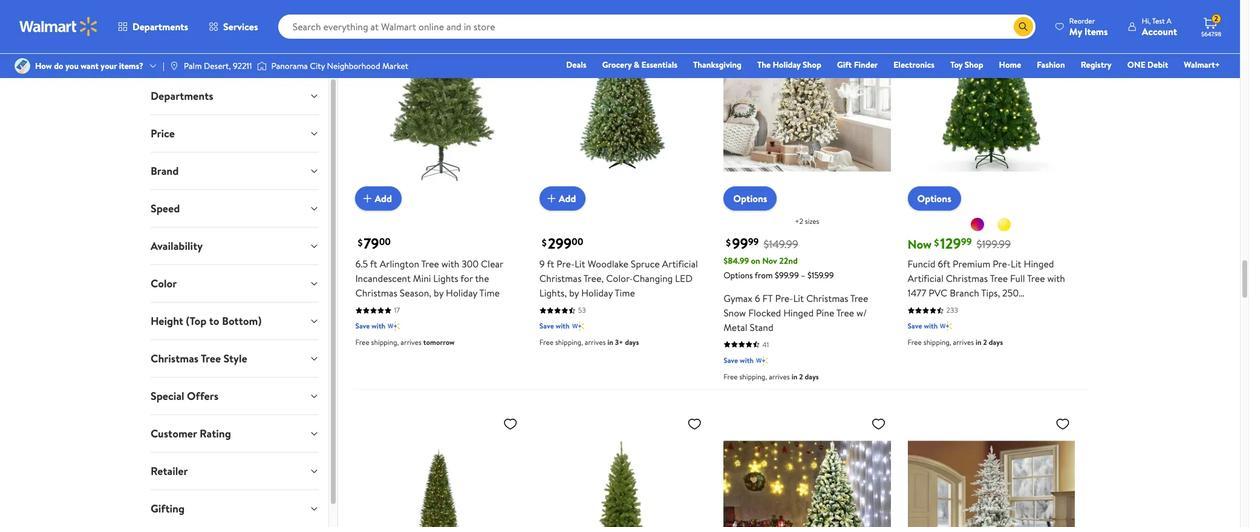 Task type: vqa. For each thing, say whether or not it's contained in the screenshot.
How do you want your items?
yes



Task type: locate. For each thing, give the bounding box(es) containing it.
lit inside the now $ 129 99 $199.99 funcid 6ft premium pre-lit hinged artificial christmas tree full tree with 1477 pvc branch tips, 250 incandescent lights, foldable metal stand, green
[[1011, 257, 1022, 271]]

christmas tree style
[[151, 351, 247, 366]]

1 00 from the left
[[379, 235, 391, 249]]

2 add button from the left
[[540, 187, 586, 211]]

save
[[356, 321, 370, 331], [540, 321, 554, 331], [908, 321, 923, 331], [724, 355, 739, 365]]

lights, down tips,
[[966, 301, 993, 314]]

99 inside the now $ 129 99 $199.99 funcid 6ft premium pre-lit hinged artificial christmas tree full tree with 1477 pvc branch tips, 250 incandescent lights, foldable metal stand, green
[[962, 235, 972, 249]]

$647.98
[[1202, 30, 1222, 38]]

2 horizontal spatial in
[[976, 337, 982, 348]]

items
[[1085, 25, 1109, 38]]

departments button up |
[[108, 12, 199, 41]]

 image right 92211
[[257, 60, 267, 72]]

300
[[462, 257, 479, 271]]

lit up full
[[1011, 257, 1022, 271]]

Search search field
[[278, 15, 1036, 39]]

tree up tips,
[[991, 272, 1008, 285]]

add
[[375, 192, 392, 205], [559, 192, 576, 205]]

$ inside $ 299 00
[[542, 236, 547, 249]]

0 horizontal spatial  image
[[15, 58, 30, 74]]

hinged up full
[[1024, 257, 1055, 271]]

1 horizontal spatial lights,
[[966, 301, 993, 314]]

1 horizontal spatial shop
[[965, 59, 984, 71]]

$ inside $ 79 00
[[358, 236, 363, 249]]

free for 299
[[540, 337, 554, 348]]

time down color-
[[615, 286, 635, 300]]

lights, down 9
[[540, 286, 567, 300]]

1 horizontal spatial 00
[[572, 235, 584, 249]]

0 horizontal spatial days
[[625, 337, 639, 348]]

2 horizontal spatial days
[[989, 337, 1004, 348]]

walmart plus image
[[941, 320, 953, 332]]

free shipping, arrives in 2 days down walmart plus image
[[908, 337, 1004, 348]]

metal inside the now $ 129 99 $199.99 funcid 6ft premium pre-lit hinged artificial christmas tree full tree with 1477 pvc branch tips, 250 incandescent lights, foldable metal stand, green
[[1033, 301, 1057, 314]]

free shipping, arrives in 2 days down 41
[[724, 372, 819, 382]]

add up $ 299 00
[[559, 192, 576, 205]]

save with down the "stand"
[[724, 355, 754, 365]]

00
[[379, 235, 391, 249], [572, 235, 584, 249]]

time down "the" in the left bottom of the page
[[480, 286, 500, 300]]

from
[[755, 269, 773, 281]]

0 horizontal spatial pre-
[[557, 257, 575, 271]]

options up $149.99
[[734, 192, 768, 205]]

0 horizontal spatial artificial
[[662, 257, 698, 271]]

9 ft pre-lit woodlake spruce artificial christmas tree, color-changing led lights, by holiday time image
[[540, 0, 707, 201]]

|
[[163, 60, 165, 72]]

walmart image
[[19, 17, 98, 36]]

99 down green rgb icon
[[962, 235, 972, 249]]

0 vertical spatial free shipping, arrives in 2 days
[[908, 337, 1004, 348]]

1 $ from the left
[[358, 236, 363, 249]]

retailer
[[151, 464, 188, 479]]

0 horizontal spatial lights,
[[540, 286, 567, 300]]

incandescent down pvc
[[908, 301, 964, 314]]

retailer tab
[[141, 453, 329, 490]]

save for 299
[[540, 321, 554, 331]]

 image for how
[[15, 58, 30, 74]]

funcid 6ft premium pre-lit hinged artificial christmas tree full tree with 1477 pvc branch tips, 250 incandescent lights, foldable metal stand, green image
[[908, 0, 1075, 201]]

3 $ from the left
[[726, 236, 731, 249]]

129
[[941, 233, 962, 254]]

0 horizontal spatial lit
[[575, 257, 586, 271]]

$ for 79
[[358, 236, 363, 249]]

time inside "6.5 ft arlington tree with 300 clear incandescent mini lights for the christmas season, by holiday time"
[[480, 286, 500, 300]]

services button
[[199, 12, 269, 41]]

$ left 129 at right
[[935, 236, 940, 249]]

0 horizontal spatial options link
[[724, 187, 777, 211]]

0 horizontal spatial holiday
[[446, 286, 478, 300]]

gifting button
[[141, 490, 329, 527]]

arrives down 41
[[769, 372, 790, 382]]

save with up free shipping, arrives in 3+ days
[[540, 321, 570, 331]]

shop right toy
[[965, 59, 984, 71]]

2 horizontal spatial 2
[[1215, 13, 1219, 24]]

tree inside "6.5 ft arlington tree with 300 clear incandescent mini lights for the christmas season, by holiday time"
[[421, 257, 439, 271]]

ft right 6.5
[[370, 257, 378, 271]]

1 vertical spatial artificial
[[908, 272, 944, 285]]

with up lights
[[442, 257, 460, 271]]

days for 299
[[625, 337, 639, 348]]

walmart+ link
[[1179, 58, 1226, 71]]

pre- inside the now $ 129 99 $199.99 funcid 6ft premium pre-lit hinged artificial christmas tree full tree with 1477 pvc branch tips, 250 incandescent lights, foldable metal stand, green
[[993, 257, 1011, 271]]

time
[[480, 286, 500, 300], [615, 286, 635, 300]]

electronics
[[894, 59, 935, 71]]

services
[[223, 20, 258, 33]]

$84.99
[[724, 255, 749, 267]]

availability tab
[[141, 228, 329, 264]]

tree
[[421, 257, 439, 271], [991, 272, 1008, 285], [1028, 272, 1046, 285], [851, 292, 869, 305], [837, 306, 855, 319], [201, 351, 221, 366]]

christmas inside "6.5 ft arlington tree with 300 clear incandescent mini lights for the christmas season, by holiday time"
[[356, 286, 398, 300]]

offers
[[187, 389, 219, 404]]

holiday down for
[[446, 286, 478, 300]]

christmas up 17
[[356, 286, 398, 300]]

special offers
[[151, 389, 219, 404]]

1 horizontal spatial metal
[[1033, 301, 1057, 314]]

1 horizontal spatial holiday
[[582, 286, 613, 300]]

green ww image
[[997, 217, 1012, 232]]

pre- right ft
[[776, 292, 794, 305]]

250
[[1003, 286, 1019, 300]]

pre- down $ 299 00
[[557, 257, 575, 271]]

walmart plus image down 17
[[388, 320, 400, 332]]

save with up free shipping, arrives tomorrow
[[356, 321, 386, 331]]

special offers tab
[[141, 378, 329, 415]]

gymax 6 ft pre-lit christmas tree snow flocked hinged pine tree w/ metal stand
[[724, 292, 869, 334]]

1 horizontal spatial hinged
[[1024, 257, 1055, 271]]

1 horizontal spatial add button
[[540, 187, 586, 211]]

2 add from the left
[[559, 192, 576, 205]]

with up free shipping, arrives tomorrow
[[372, 321, 386, 331]]

holiday
[[773, 59, 801, 71], [446, 286, 478, 300], [582, 286, 613, 300]]

metal right foldable
[[1033, 301, 1057, 314]]

1 horizontal spatial add
[[559, 192, 576, 205]]

00 inside $ 299 00
[[572, 235, 584, 249]]

artificial
[[662, 257, 698, 271], [908, 272, 944, 285]]

height (top to bottom) tab
[[141, 303, 329, 340]]

brand tab
[[141, 153, 329, 189]]

$ inside the now $ 129 99 $199.99 funcid 6ft premium pre-lit hinged artificial christmas tree full tree with 1477 pvc branch tips, 250 incandescent lights, foldable metal stand, green
[[935, 236, 940, 249]]

with inside the now $ 129 99 $199.99 funcid 6ft premium pre-lit hinged artificial christmas tree full tree with 1477 pvc branch tips, 250 incandescent lights, foldable metal stand, green
[[1048, 272, 1066, 285]]

color button
[[141, 265, 329, 302]]

gift
[[838, 59, 852, 71]]

1 vertical spatial departments button
[[141, 77, 329, 114]]

christmas up "special"
[[151, 351, 199, 366]]

christmas up branch
[[946, 272, 989, 285]]

1 horizontal spatial ft
[[547, 257, 555, 271]]

options link up $149.99
[[724, 187, 777, 211]]

lit inside gymax 6 ft pre-lit christmas tree snow flocked hinged pine tree w/ metal stand
[[794, 292, 804, 305]]

save for $199.99
[[908, 321, 923, 331]]

1 horizontal spatial days
[[805, 372, 819, 382]]

1 horizontal spatial time
[[615, 286, 635, 300]]

1 horizontal spatial lit
[[794, 292, 804, 305]]

lights, inside 9 ft pre-lit woodlake spruce artificial christmas tree, color-changing led lights, by holiday time
[[540, 286, 567, 300]]

arrives for $199.99
[[954, 337, 974, 348]]

in for 299
[[608, 337, 614, 348]]

departments inside tab
[[151, 88, 213, 103]]

0 horizontal spatial ft
[[370, 257, 378, 271]]

departments
[[133, 20, 188, 33], [151, 88, 213, 103]]

0 vertical spatial artificial
[[662, 257, 698, 271]]

save with left walmart plus image
[[908, 321, 938, 331]]

artificial inside the now $ 129 99 $199.99 funcid 6ft premium pre-lit hinged artificial christmas tree full tree with 1477 pvc branch tips, 250 incandescent lights, foldable metal stand, green
[[908, 272, 944, 285]]

departments up |
[[133, 20, 188, 33]]

save with
[[356, 321, 386, 331], [540, 321, 570, 331], [908, 321, 938, 331], [724, 355, 754, 365]]

4 $ from the left
[[935, 236, 940, 249]]

2 ft from the left
[[547, 257, 555, 271]]

shipping, down 17
[[371, 337, 399, 348]]

departments button
[[108, 12, 199, 41], [141, 77, 329, 114]]

1 time from the left
[[480, 286, 500, 300]]

1 vertical spatial hinged
[[784, 306, 814, 319]]

for
[[461, 272, 473, 285]]

1 shop from the left
[[803, 59, 822, 71]]

one
[[1128, 59, 1146, 71]]

save with for 299
[[540, 321, 570, 331]]

17
[[394, 305, 400, 316]]

arrives down green
[[954, 337, 974, 348]]

tree up mini
[[421, 257, 439, 271]]

now $ 129 99 $199.99 funcid 6ft premium pre-lit hinged artificial christmas tree full tree with 1477 pvc branch tips, 250 incandescent lights, foldable metal stand, green
[[908, 233, 1066, 329]]

incandescent down arlington
[[356, 272, 411, 285]]

artificial up led
[[662, 257, 698, 271]]

299
[[548, 233, 572, 254]]

foldable
[[996, 301, 1031, 314]]

shop left gift
[[803, 59, 822, 71]]

shipping, for $199.99
[[924, 337, 952, 348]]

neighborhood
[[327, 60, 380, 72]]

0 vertical spatial metal
[[1033, 301, 1057, 314]]

hinged inside gymax 6 ft pre-lit christmas tree snow flocked hinged pine tree w/ metal stand
[[784, 306, 814, 319]]

pine
[[817, 306, 835, 319]]

0 horizontal spatial 2
[[800, 372, 803, 382]]

lights, inside the now $ 129 99 $199.99 funcid 6ft premium pre-lit hinged artificial christmas tree full tree with 1477 pvc branch tips, 250 incandescent lights, foldable metal stand, green
[[966, 301, 993, 314]]

$
[[358, 236, 363, 249], [542, 236, 547, 249], [726, 236, 731, 249], [935, 236, 940, 249]]

shipping, down walmart plus image
[[924, 337, 952, 348]]

height
[[151, 314, 183, 329]]

2 time from the left
[[615, 286, 635, 300]]

1 options link from the left
[[724, 187, 777, 211]]

1 horizontal spatial by
[[569, 286, 579, 300]]

1 ft from the left
[[370, 257, 378, 271]]

arrives left 3+
[[585, 337, 606, 348]]

walmart plus image for 79
[[388, 320, 400, 332]]

1 horizontal spatial 2
[[984, 337, 988, 348]]

options down $84.99
[[724, 269, 753, 281]]

1 horizontal spatial in
[[792, 372, 798, 382]]

the
[[475, 272, 489, 285]]

1 vertical spatial lights,
[[966, 301, 993, 314]]

metal inside gymax 6 ft pre-lit christmas tree snow flocked hinged pine tree w/ metal stand
[[724, 321, 748, 334]]

ft for 79
[[370, 257, 378, 271]]

add to favorites list, national tree company artificial slim christmas tree, green, north valley spruce, includes stand, 6.5 feet image
[[688, 416, 702, 431]]

departments button down 92211
[[141, 77, 329, 114]]

add button up $ 299 00
[[540, 187, 586, 211]]

0 horizontal spatial in
[[608, 337, 614, 348]]

deals
[[567, 59, 587, 71]]

2 00 from the left
[[572, 235, 584, 249]]

1 add button from the left
[[356, 187, 402, 211]]

ft for 299
[[547, 257, 555, 271]]

0 vertical spatial lights,
[[540, 286, 567, 300]]

options link
[[724, 187, 777, 211], [908, 187, 962, 211]]

by down lights
[[434, 286, 444, 300]]

1 horizontal spatial artificial
[[908, 272, 944, 285]]

$ left 79
[[358, 236, 363, 249]]

 image for palm
[[169, 61, 179, 71]]

availability
[[151, 238, 203, 254]]

$ up $84.99
[[726, 236, 731, 249]]

options link up 129 at right
[[908, 187, 962, 211]]

save left walmart plus image
[[908, 321, 923, 331]]

ft
[[763, 292, 773, 305]]

walmart plus image down 53
[[572, 320, 584, 332]]

0 horizontal spatial add
[[375, 192, 392, 205]]

time inside 9 ft pre-lit woodlake spruce artificial christmas tree, color-changing led lights, by holiday time
[[615, 286, 635, 300]]

hi, test a account
[[1142, 15, 1178, 38]]

shipping,
[[371, 337, 399, 348], [556, 337, 583, 348], [924, 337, 952, 348], [740, 372, 768, 382]]

by inside 9 ft pre-lit woodlake spruce artificial christmas tree, color-changing led lights, by holiday time
[[569, 286, 579, 300]]

save up free shipping, arrives tomorrow
[[356, 321, 370, 331]]

pre- inside gymax 6 ft pre-lit christmas tree snow flocked hinged pine tree w/ metal stand
[[776, 292, 794, 305]]

0 horizontal spatial shop
[[803, 59, 822, 71]]

add button for 79
[[356, 187, 402, 211]]

holiday right the
[[773, 59, 801, 71]]

artificial down the funcid at the right
[[908, 272, 944, 285]]

retailer button
[[141, 453, 329, 490]]

2 $ from the left
[[542, 236, 547, 249]]

tree left w/
[[837, 306, 855, 319]]

speed tab
[[141, 190, 329, 227]]

save with for $199.99
[[908, 321, 938, 331]]

holiday down tree,
[[582, 286, 613, 300]]

free
[[356, 337, 370, 348], [540, 337, 554, 348], [908, 337, 922, 348], [724, 372, 738, 382]]

reorder my items
[[1070, 15, 1109, 38]]

1 vertical spatial incandescent
[[908, 301, 964, 314]]

hi,
[[1142, 15, 1151, 26]]

pre- down the $199.99
[[993, 257, 1011, 271]]

christmas down 9
[[540, 272, 582, 285]]

$ inside $ 99 99 $149.99 $84.99 on nov 22nd options from $99.99 – $159.99
[[726, 236, 731, 249]]

christmas up 'pine'
[[807, 292, 849, 305]]

free for 79
[[356, 337, 370, 348]]

$ for 99
[[726, 236, 731, 249]]

departments down palm
[[151, 88, 213, 103]]

0 horizontal spatial incandescent
[[356, 272, 411, 285]]

metal down "snow" at the right bottom of page
[[724, 321, 748, 334]]

your
[[101, 60, 117, 72]]

christmas inside gymax 6 ft pre-lit christmas tree snow flocked hinged pine tree w/ metal stand
[[807, 292, 849, 305]]

shipping, down 53
[[556, 337, 583, 348]]

 image left how
[[15, 58, 30, 74]]

0 vertical spatial hinged
[[1024, 257, 1055, 271]]

2 horizontal spatial  image
[[257, 60, 267, 72]]

0 horizontal spatial time
[[480, 286, 500, 300]]

2 horizontal spatial pre-
[[993, 257, 1011, 271]]

flocked
[[749, 306, 782, 319]]

w/
[[857, 306, 868, 319]]

0 vertical spatial departments button
[[108, 12, 199, 41]]

options inside $ 99 99 $149.99 $84.99 on nov 22nd options from $99.99 – $159.99
[[724, 269, 753, 281]]

0 horizontal spatial hinged
[[784, 306, 814, 319]]

1 add from the left
[[375, 192, 392, 205]]

ft inside "6.5 ft arlington tree with 300 clear incandescent mini lights for the christmas season, by holiday time"
[[370, 257, 378, 271]]

registry
[[1081, 59, 1112, 71]]

0 horizontal spatial by
[[434, 286, 444, 300]]

lit down –
[[794, 292, 804, 305]]

options for $
[[918, 192, 952, 205]]

add to cart image
[[360, 191, 375, 206]]

season,
[[400, 286, 432, 300]]

9
[[540, 257, 545, 271]]

add button up $ 79 00
[[356, 187, 402, 211]]

save up free shipping, arrives in 3+ days
[[540, 321, 554, 331]]

lit inside 9 ft pre-lit woodlake spruce artificial christmas tree, color-changing led lights, by holiday time
[[575, 257, 586, 271]]

lights,
[[540, 286, 567, 300], [966, 301, 993, 314]]

electronics link
[[889, 58, 941, 71]]

clear search field text image
[[1000, 22, 1009, 31]]

53
[[578, 305, 586, 316]]

gifting
[[151, 501, 185, 516]]

 image right |
[[169, 61, 179, 71]]

free for $199.99
[[908, 337, 922, 348]]

hinged inside the now $ 129 99 $199.99 funcid 6ft premium pre-lit hinged artificial christmas tree full tree with 1477 pvc branch tips, 250 incandescent lights, foldable metal stand, green
[[1024, 257, 1055, 271]]

00 inside $ 79 00
[[379, 235, 391, 249]]

departments tab
[[141, 77, 329, 114]]

artificial inside 9 ft pre-lit woodlake spruce artificial christmas tree, color-changing led lights, by holiday time
[[662, 257, 698, 271]]

nov
[[763, 255, 778, 267]]

christmas inside 9 ft pre-lit woodlake spruce artificial christmas tree, color-changing led lights, by holiday time
[[540, 272, 582, 285]]

2 options link from the left
[[908, 187, 962, 211]]

tree left style
[[201, 351, 221, 366]]

ft right 9
[[547, 257, 555, 271]]

hinged left 'pine'
[[784, 306, 814, 319]]

ft inside 9 ft pre-lit woodlake spruce artificial christmas tree, color-changing led lights, by holiday time
[[547, 257, 555, 271]]

grocery & essentials link
[[597, 58, 683, 71]]

walmart plus image
[[388, 320, 400, 332], [572, 320, 584, 332], [757, 355, 769, 367]]

tree right full
[[1028, 272, 1046, 285]]

with up free shipping, arrives in 3+ days
[[556, 321, 570, 331]]

6.5
[[356, 257, 368, 271]]

12 ft pre-lit rockford sure-lit pole slim pine christmas tree, 800 led, green, by holiday time image
[[356, 411, 523, 527]]

walmart plus image down 41
[[757, 355, 769, 367]]

0 horizontal spatial add button
[[356, 187, 402, 211]]

tips,
[[982, 286, 1001, 300]]

1 horizontal spatial  image
[[169, 61, 179, 71]]

add up $ 79 00
[[375, 192, 392, 205]]

0 horizontal spatial metal
[[724, 321, 748, 334]]

0 horizontal spatial walmart plus image
[[388, 320, 400, 332]]

0 horizontal spatial 00
[[379, 235, 391, 249]]

test
[[1153, 15, 1166, 26]]

tree,
[[584, 272, 604, 285]]

$ left 299
[[542, 236, 547, 249]]

to
[[209, 314, 219, 329]]

2 by from the left
[[569, 286, 579, 300]]

1 vertical spatial metal
[[724, 321, 748, 334]]

by up 53
[[569, 286, 579, 300]]

arrives left tomorrow
[[401, 337, 422, 348]]

options up 129 at right
[[918, 192, 952, 205]]

1 vertical spatial departments
[[151, 88, 213, 103]]

1 horizontal spatial pre-
[[776, 292, 794, 305]]

1 horizontal spatial walmart plus image
[[572, 320, 584, 332]]

add for 299
[[559, 192, 576, 205]]

2 horizontal spatial lit
[[1011, 257, 1022, 271]]

0 vertical spatial 2
[[1215, 13, 1219, 24]]

1 vertical spatial 2
[[984, 337, 988, 348]]

0 vertical spatial incandescent
[[356, 272, 411, 285]]

lit up tree,
[[575, 257, 586, 271]]

1 horizontal spatial options link
[[908, 187, 962, 211]]

add to cart image
[[545, 191, 559, 206]]

add to favorites list, 12 ft pre-lit rockford sure-lit pole slim pine christmas tree, 800 led, green, by holiday time image
[[503, 416, 518, 431]]

days for $199.99
[[989, 337, 1004, 348]]

desert,
[[204, 60, 231, 72]]

brand button
[[141, 153, 329, 189]]

 image
[[15, 58, 30, 74], [257, 60, 267, 72], [169, 61, 179, 71]]

2 shop from the left
[[965, 59, 984, 71]]

1 by from the left
[[434, 286, 444, 300]]

options link for $
[[908, 187, 962, 211]]

0 horizontal spatial free shipping, arrives in 2 days
[[724, 372, 819, 382]]

with right full
[[1048, 272, 1066, 285]]

1 horizontal spatial incandescent
[[908, 301, 964, 314]]



Task type: describe. For each thing, give the bounding box(es) containing it.
save with for 79
[[356, 321, 386, 331]]

woodlake
[[588, 257, 629, 271]]

panorama city neighborhood market
[[271, 60, 409, 72]]

clear
[[481, 257, 504, 271]]

one debit
[[1128, 59, 1169, 71]]

holiday inside 9 ft pre-lit woodlake spruce artificial christmas tree, color-changing led lights, by holiday time
[[582, 286, 613, 300]]

options link for 99
[[724, 187, 777, 211]]

 image for panorama
[[257, 60, 267, 72]]

color
[[151, 276, 177, 291]]

on
[[751, 255, 761, 267]]

christmas inside christmas tree style dropdown button
[[151, 351, 199, 366]]

shipping, for 299
[[556, 337, 583, 348]]

add for 79
[[375, 192, 392, 205]]

pvc
[[929, 286, 948, 300]]

my
[[1070, 25, 1083, 38]]

gymax 6 ft pre-lit christmas tree snow flocked hinged pine tree w/ metal stand image
[[724, 0, 891, 201]]

customer rating
[[151, 426, 231, 441]]

99 up on
[[748, 235, 759, 249]]

spruce
[[631, 257, 660, 271]]

–
[[801, 269, 806, 281]]

national tree company artificial slim christmas tree, green, north valley spruce, includes stand, 6.5 feet image
[[540, 411, 707, 527]]

$199.99
[[977, 237, 1011, 252]]

1 horizontal spatial free shipping, arrives in 2 days
[[908, 337, 1004, 348]]

$ 79 00
[[358, 233, 391, 254]]

shipping, down 41
[[740, 372, 768, 382]]

add to favorites list, gymax 7.5ft pre-lit snow flocked christmas tree hinged pine tree holiday decoration image
[[872, 416, 886, 431]]

&
[[634, 59, 640, 71]]

walmart+
[[1185, 59, 1221, 71]]

customer rating tab
[[141, 415, 329, 452]]

0 vertical spatial departments
[[133, 20, 188, 33]]

gymax 7.5ft pre-lit snow flocked christmas tree hinged pine tree holiday decoration image
[[724, 411, 891, 527]]

2 inside 2 $647.98
[[1215, 13, 1219, 24]]

full
[[1011, 272, 1026, 285]]

funcid
[[908, 257, 936, 271]]

you
[[65, 60, 79, 72]]

deals link
[[561, 58, 592, 71]]

2 $647.98
[[1202, 13, 1222, 38]]

with inside "6.5 ft arlington tree with 300 clear incandescent mini lights for the christmas season, by holiday time"
[[442, 257, 460, 271]]

christmas inside the now $ 129 99 $199.99 funcid 6ft premium pre-lit hinged artificial christmas tree full tree with 1477 pvc branch tips, 250 incandescent lights, foldable metal stand, green
[[946, 272, 989, 285]]

changing
[[633, 272, 673, 285]]

22nd
[[780, 255, 798, 267]]

palm desert, 92211
[[184, 60, 252, 72]]

6.5 ft arlington tree with 300 clear incandescent mini lights for the christmas season, by holiday time image
[[356, 0, 523, 201]]

the holiday shop link
[[752, 58, 827, 71]]

6.5 ft arlington tree with 300 clear incandescent mini lights for the christmas season, by holiday time
[[356, 257, 504, 300]]

9 ft pre-lit woodlake spruce artificial christmas tree, color-changing led lights, by holiday time
[[540, 257, 698, 300]]

1477
[[908, 286, 927, 300]]

search icon image
[[1019, 22, 1029, 31]]

with down the "stand"
[[740, 355, 754, 365]]

tree up w/
[[851, 292, 869, 305]]

arrives for 79
[[401, 337, 422, 348]]

speed button
[[141, 190, 329, 227]]

save for 79
[[356, 321, 370, 331]]

grocery
[[603, 59, 632, 71]]

2 horizontal spatial holiday
[[773, 59, 801, 71]]

incandescent inside the now $ 129 99 $199.99 funcid 6ft premium pre-lit hinged artificial christmas tree full tree with 1477 pvc branch tips, 250 incandescent lights, foldable metal stand, green
[[908, 301, 964, 314]]

how
[[35, 60, 52, 72]]

add to favorites list, 7.5 ft pre-lit flocked ultimate fir artificial christmas tree with 500 ul clear lights, metal stand, green image
[[1056, 416, 1071, 431]]

7.5 ft pre-lit flocked ultimate fir artificial christmas tree with 500 ul clear lights, metal stand, green image
[[908, 411, 1075, 527]]

rating
[[200, 426, 231, 441]]

christmas tree style tab
[[141, 340, 329, 377]]

panorama
[[271, 60, 308, 72]]

2 horizontal spatial walmart plus image
[[757, 355, 769, 367]]

stand,
[[908, 316, 934, 329]]

+2 sizes
[[795, 216, 820, 227]]

$ 99 99 $149.99 $84.99 on nov 22nd options from $99.99 – $159.99
[[724, 233, 834, 281]]

finder
[[854, 59, 878, 71]]

options for 99
[[734, 192, 768, 205]]

92211
[[233, 60, 252, 72]]

shipping, for 79
[[371, 337, 399, 348]]

add button for 299
[[540, 187, 586, 211]]

do
[[54, 60, 63, 72]]

Walmart Site-Wide search field
[[278, 15, 1036, 39]]

reorder
[[1070, 15, 1096, 26]]

color tab
[[141, 265, 329, 302]]

green rgb image
[[971, 217, 985, 232]]

essentials
[[642, 59, 678, 71]]

the
[[758, 59, 771, 71]]

toy
[[951, 59, 963, 71]]

grocery & essentials
[[603, 59, 678, 71]]

customer rating button
[[141, 415, 329, 452]]

2 vertical spatial 2
[[800, 372, 803, 382]]

$ for 299
[[542, 236, 547, 249]]

how do you want your items?
[[35, 60, 143, 72]]

$149.99
[[764, 237, 799, 252]]

holiday inside "6.5 ft arlington tree with 300 clear incandescent mini lights for the christmas season, by holiday time"
[[446, 286, 478, 300]]

41
[[763, 339, 769, 350]]

palm
[[184, 60, 202, 72]]

mini
[[413, 272, 431, 285]]

arlington
[[380, 257, 419, 271]]

79
[[364, 233, 379, 254]]

free shipping, arrives tomorrow
[[356, 337, 455, 348]]

thanksgiving link
[[688, 58, 747, 71]]

sizes
[[805, 216, 820, 227]]

brand
[[151, 163, 179, 179]]

(top
[[186, 314, 207, 329]]

city
[[310, 60, 325, 72]]

walmart plus image for 299
[[572, 320, 584, 332]]

now
[[908, 236, 932, 253]]

thanksgiving
[[694, 59, 742, 71]]

00 for 299
[[572, 235, 584, 249]]

special offers button
[[141, 378, 329, 415]]

premium
[[953, 257, 991, 271]]

stand
[[750, 321, 774, 334]]

gifting tab
[[141, 490, 329, 527]]

incandescent inside "6.5 ft arlington tree with 300 clear incandescent mini lights for the christmas season, by holiday time"
[[356, 272, 411, 285]]

1 vertical spatial free shipping, arrives in 2 days
[[724, 372, 819, 382]]

tree inside dropdown button
[[201, 351, 221, 366]]

with left walmart plus image
[[924, 321, 938, 331]]

save down "snow" at the right bottom of page
[[724, 355, 739, 365]]

tomorrow
[[424, 337, 455, 348]]

pre- inside 9 ft pre-lit woodlake spruce artificial christmas tree, color-changing led lights, by holiday time
[[557, 257, 575, 271]]

branch
[[950, 286, 980, 300]]

price tab
[[141, 115, 329, 152]]

by inside "6.5 ft arlington tree with 300 clear incandescent mini lights for the christmas season, by holiday time"
[[434, 286, 444, 300]]

price button
[[141, 115, 329, 152]]

99 up $84.99
[[732, 233, 748, 254]]

availability button
[[141, 228, 329, 264]]

in for $199.99
[[976, 337, 982, 348]]

arrives for 299
[[585, 337, 606, 348]]

style
[[224, 351, 247, 366]]

00 for 79
[[379, 235, 391, 249]]

gymax
[[724, 292, 753, 305]]

account
[[1142, 25, 1178, 38]]

customer
[[151, 426, 197, 441]]

free shipping, arrives in 3+ days
[[540, 337, 639, 348]]

gift finder link
[[832, 58, 884, 71]]



